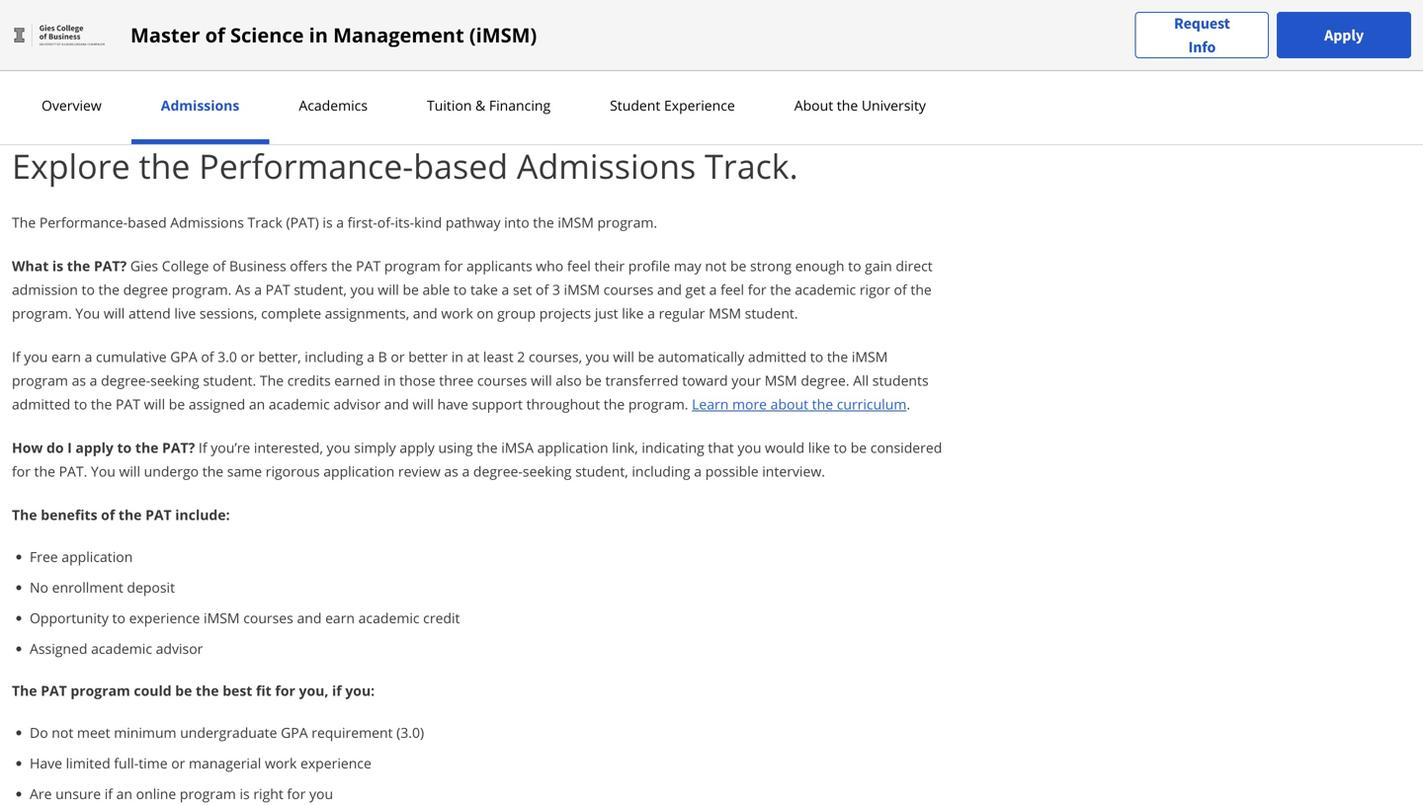 Task type: describe. For each thing, give the bounding box(es) containing it.
do
[[46, 438, 64, 457]]

request info button
[[1135, 11, 1270, 59]]

will left also
[[531, 371, 552, 390]]

transferred
[[605, 371, 679, 390]]

you inside list item
[[309, 785, 333, 804]]

be inside if you're interested, you simply apply using the imsa application link, indicating that you would like to be considered for the pat. you will undergo the same rigorous application review as a degree-seeking student, including a possible interview.
[[851, 438, 867, 457]]

academic left credit
[[359, 609, 420, 628]]

university
[[862, 96, 926, 115]]

if for you
[[12, 348, 20, 366]]

not inside gies college of business offers the pat program for applicants who feel their profile may not be strong enough to gain direct admission to the degree program. as a pat student, you will be able to take a set of 3 imsm courses and get a feel for the academic rigor of the program. you will attend live sessions, complete assignments, and work on group projects just like a regular msm student.
[[705, 257, 727, 275]]

of right college
[[213, 257, 226, 275]]

of left 3
[[536, 280, 549, 299]]

applicants
[[467, 257, 533, 275]]

the left the 'best' at left
[[196, 682, 219, 700]]

may
[[674, 257, 702, 275]]

the left imsa
[[477, 438, 498, 457]]

to left start
[[58, 60, 73, 80]]

of right benefits
[[101, 506, 115, 524]]

the down strong
[[770, 280, 792, 299]]

the down 'you're'
[[202, 462, 224, 481]]

a left the set
[[502, 280, 509, 299]]

have
[[438, 395, 468, 414]]

and left get at the left top of the page
[[657, 280, 682, 299]]

a right as
[[254, 280, 262, 299]]

gies college of business offers the pat program for applicants who feel their profile may not be strong enough to gain direct admission to the degree program. as a pat student, you will be able to take a set of 3 imsm courses and get a feel for the academic rigor of the program. you will attend live sessions, complete assignments, and work on group projects just like a regular msm student.
[[12, 257, 933, 323]]

free application
[[30, 548, 133, 567]]

like inside gies college of business offers the pat program for applicants who feel their profile may not be strong enough to gain direct admission to the degree program. as a pat student, you will be able to take a set of 3 imsm courses and get a feel for the academic rigor of the program. you will attend live sessions, complete assignments, and work on group projects just like a regular msm student.
[[622, 304, 644, 323]]

credits
[[287, 371, 331, 390]]

same
[[227, 462, 262, 481]]

fit
[[256, 682, 272, 700]]

program. inside if you earn a cumulative gpa of 3.0 or better, including a b or better in at least 2 courses, you will be automatically admitted to the imsm program as a degree-seeking student. the credits earned in those three courses will also be transferred toward your msm degree. all students admitted to the pat will be assigned an academic advisor and will have support throughout the program.
[[629, 395, 689, 414]]

the for the performance-based admissions track (pat) is a first-of-its-kind pathway into the imsm program.
[[12, 213, 36, 232]]

student experience
[[610, 96, 735, 115]]

to right i
[[117, 438, 132, 457]]

attend
[[129, 304, 171, 323]]

be left assigned
[[169, 395, 185, 414]]

advisor inside list item
[[156, 640, 203, 658]]

as inside if you're interested, you simply apply using the imsa application link, indicating that you would like to be considered for the pat. you will undergo the same rigorous application review as a degree-seeking student, including a possible interview.
[[444, 462, 459, 481]]

no enrollment deposit
[[30, 578, 175, 597]]

for down strong
[[748, 280, 767, 299]]

seeking inside if you earn a cumulative gpa of 3.0 or better, including a b or better in at least 2 courses, you will be automatically admitted to the imsm program as a degree-seeking student. the credits earned in those three courses will also be transferred toward your msm degree. all students admitted to the pat will be assigned an academic advisor and will have support throughout the program.
[[150, 371, 199, 390]]

as
[[235, 280, 251, 299]]

be left strong
[[731, 257, 747, 275]]

no
[[30, 578, 48, 597]]

application down simply
[[323, 462, 395, 481]]

link,
[[612, 438, 638, 457]]

could
[[134, 682, 172, 700]]

1 vertical spatial is
[[52, 257, 63, 275]]

1 horizontal spatial or
[[241, 348, 255, 366]]

three
[[439, 371, 474, 390]]

gpa for undergraduate
[[281, 724, 308, 742]]

if you earn a cumulative gpa of 3.0 or better, including a b or better in at least 2 courses, you will be automatically admitted to the imsm program as a degree-seeking student. the credits earned in those three courses will also be transferred toward your msm degree. all students admitted to the pat will be assigned an academic advisor and will have support throughout the program.
[[12, 348, 929, 414]]

you down admission on the top of page
[[24, 348, 48, 366]]

take
[[471, 280, 498, 299]]

courses,
[[529, 348, 582, 366]]

1 horizontal spatial in
[[384, 371, 396, 390]]

for inside if you're interested, you simply apply using the imsa application link, indicating that you would like to be considered for the pat. you will undergo the same rigorous application review as a degree-seeking student, including a possible interview.
[[12, 462, 31, 481]]

overview
[[42, 96, 102, 115]]

science
[[230, 21, 304, 48]]

work inside list item
[[265, 754, 297, 773]]

possible
[[706, 462, 759, 481]]

the for the benefits of the pat include:
[[12, 506, 37, 524]]

financing
[[489, 96, 551, 115]]

msm inside gies college of business offers the pat program for applicants who feel their profile may not be strong enough to gain direct admission to the degree program. as a pat student, you will be able to take a set of 3 imsm courses and get a feel for the academic rigor of the program. you will attend live sessions, complete assignments, and work on group projects just like a regular msm student.
[[709, 304, 742, 323]]

the right benefits
[[119, 506, 142, 524]]

program inside if you earn a cumulative gpa of 3.0 or better, including a b or better in at least 2 courses, you will be automatically admitted to the imsm program as a degree-seeking student. the credits earned in those three courses will also be transferred toward your msm degree. all students admitted to the pat will be assigned an academic advisor and will have support throughout the program.
[[12, 371, 68, 390]]

the down degree.
[[812, 395, 834, 414]]

you're
[[211, 438, 250, 457]]

enrollment
[[52, 578, 123, 597]]

student, inside if you're interested, you simply apply using the imsa application link, indicating that you would like to be considered for the pat. you will undergo the same rigorous application review as a degree-seeking student, including a possible interview.
[[575, 462, 629, 481]]

interested,
[[254, 438, 323, 457]]

pat.
[[59, 462, 87, 481]]

and inside if you earn a cumulative gpa of 3.0 or better, including a b or better in at least 2 courses, you will be automatically admitted to the imsm program as a degree-seeking student. the credits earned in those three courses will also be transferred toward your msm degree. all students admitted to the pat will be assigned an academic advisor and will have support throughout the program.
[[384, 395, 409, 414]]

0 vertical spatial admitted
[[748, 348, 807, 366]]

are unsure if an online program is right for you list item
[[30, 784, 945, 805]]

1 vertical spatial experience
[[301, 754, 372, 773]]

program. up their
[[598, 213, 658, 232]]

do
[[30, 724, 48, 742]]

transfer request form region
[[15, 0, 942, 20]]

experience
[[664, 96, 735, 115]]

academic up the could
[[91, 640, 152, 658]]

sessions,
[[200, 304, 258, 323]]

0 vertical spatial experience
[[129, 609, 200, 628]]

just
[[595, 304, 618, 323]]

program. down admission on the top of page
[[12, 304, 72, 323]]

(imsm)
[[469, 21, 537, 48]]

and inside list item
[[297, 609, 322, 628]]

1 vertical spatial in
[[452, 348, 464, 366]]

able
[[423, 280, 450, 299]]

to inside if you're interested, you simply apply using the imsa application link, indicating that you would like to be considered for the pat. you will undergo the same rigorous application review as a degree-seeking student, including a possible interview.
[[834, 438, 847, 457]]

degree- inside if you earn a cumulative gpa of 3.0 or better, including a b or better in at least 2 courses, you will be automatically admitted to the imsm program as a degree-seeking student. the credits earned in those three courses will also be transferred toward your msm degree. all students admitted to the pat will be assigned an academic advisor and will have support throughout the program.
[[101, 371, 150, 390]]

the up degree.
[[827, 348, 848, 366]]

the up how do i apply to the pat?
[[91, 395, 112, 414]]

to up how do i apply to the pat?
[[74, 395, 87, 414]]

you inside gies college of business offers the pat program for applicants who feel their profile may not be strong enough to gain direct admission to the degree program. as a pat student, you will be able to take a set of 3 imsm courses and get a feel for the academic rigor of the program. you will attend live sessions, complete assignments, and work on group projects just like a regular msm student.
[[351, 280, 374, 299]]

better
[[409, 348, 448, 366]]

a left cumulative
[[85, 348, 92, 366]]

2 vertical spatial admissions
[[170, 213, 244, 232]]

assigned
[[30, 640, 87, 658]]

b
[[378, 348, 387, 366]]

0 horizontal spatial your
[[112, 60, 145, 80]]

for for you,
[[275, 682, 295, 700]]

gpa for cumulative
[[170, 348, 197, 366]]

indicating
[[642, 438, 705, 457]]

including inside if you're interested, you simply apply using the imsa application link, indicating that you would like to be considered for the pat. you will undergo the same rigorous application review as a degree-seeking student, including a possible interview.
[[632, 462, 691, 481]]

using
[[438, 438, 473, 457]]

academics
[[299, 96, 368, 115]]

you,
[[299, 682, 329, 700]]

2 horizontal spatial or
[[391, 348, 405, 366]]

of right rigor
[[894, 280, 907, 299]]

do not meet minimum undergraduate gpa requirement (3.0) list item
[[30, 723, 945, 743]]

about
[[771, 395, 809, 414]]

pat down first-
[[356, 257, 381, 275]]

1 vertical spatial pat?
[[162, 438, 195, 457]]

like inside if you're interested, you simply apply using the imsa application link, indicating that you would like to be considered for the pat. you will undergo the same rigorous application review as a degree-seeking student, including a possible interview.
[[808, 438, 831, 457]]

master of science in management (imsm)
[[131, 21, 537, 48]]

toward
[[682, 371, 728, 390]]

is for online
[[240, 785, 250, 804]]

include:
[[175, 506, 230, 524]]

a left "regular"
[[648, 304, 655, 323]]

assignments,
[[325, 304, 409, 323]]

program. down college
[[172, 280, 232, 299]]

minimum
[[114, 724, 177, 742]]

ready to start your application ?
[[12, 60, 234, 80]]

a left b
[[367, 348, 375, 366]]

a down using
[[462, 462, 470, 481]]

will inside if you're interested, you simply apply using the imsa application link, indicating that you would like to be considered for the pat. you will undergo the same rigorous application review as a degree-seeking student, including a possible interview.
[[119, 462, 140, 481]]

advisor inside if you earn a cumulative gpa of 3.0 or better, including a b or better in at least 2 courses, you will be automatically admitted to the imsm program as a degree-seeking student. the credits earned in those three courses will also be transferred toward your msm degree. all students admitted to the pat will be assigned an academic advisor and will have support throughout the program.
[[334, 395, 381, 414]]

have limited full-time or managerial work experience list item
[[30, 753, 945, 774]]

imsm inside list item
[[204, 609, 240, 628]]

application down throughout
[[537, 438, 609, 457]]

deposit
[[127, 578, 175, 597]]

will up assignments,
[[378, 280, 399, 299]]

pat up "complete" at the left of page
[[266, 280, 290, 299]]

a left first-
[[336, 213, 344, 232]]

list containing do not meet minimum undergraduate gpa requirement (3.0)
[[20, 723, 945, 806]]

msm inside if you earn a cumulative gpa of 3.0 or better, including a b or better in at least 2 courses, you will be automatically admitted to the imsm program as a degree-seeking student. the credits earned in those three courses will also be transferred toward your msm degree. all students admitted to the pat will be assigned an academic advisor and will have support throughout the program.
[[765, 371, 798, 390]]

will up transferred
[[613, 348, 635, 366]]

assigned academic advisor
[[30, 640, 203, 658]]

throughout
[[527, 395, 600, 414]]

tuition
[[427, 96, 472, 115]]

imsm up who
[[558, 213, 594, 232]]

a right get at the left top of the page
[[710, 280, 717, 299]]

track.
[[705, 143, 799, 189]]

academic inside gies college of business offers the pat program for applicants who feel their profile may not be strong enough to gain direct admission to the degree program. as a pat student, you will be able to take a set of 3 imsm courses and get a feel for the academic rigor of the program. you will attend live sessions, complete assignments, and work on group projects just like a regular msm student.
[[795, 280, 856, 299]]

(3.0)
[[397, 724, 424, 742]]

imsm inside gies college of business offers the pat program for applicants who feel their profile may not be strong enough to gain direct admission to the degree program. as a pat student, you will be able to take a set of 3 imsm courses and get a feel for the academic rigor of the program. you will attend live sessions, complete assignments, and work on group projects just like a regular msm student.
[[564, 280, 600, 299]]

a down cumulative
[[90, 371, 97, 390]]

degree.
[[801, 371, 850, 390]]

&
[[476, 96, 486, 115]]

have limited full-time or managerial work experience
[[30, 754, 372, 773]]

opportunity
[[30, 609, 109, 628]]

the down the direct at the top right of page
[[911, 280, 932, 299]]

student experience link
[[604, 96, 741, 115]]

you left simply
[[327, 438, 351, 457]]

be left able
[[403, 280, 419, 299]]

into
[[504, 213, 530, 232]]

i
[[67, 438, 72, 457]]

admission
[[12, 280, 78, 299]]

student. inside if you earn a cumulative gpa of 3.0 or better, including a b or better in at least 2 courses, you will be automatically admitted to the imsm program as a degree-seeking student. the credits earned in those three courses will also be transferred toward your msm degree. all students admitted to the pat will be assigned an academic advisor and will have support throughout the program.
[[203, 371, 256, 390]]

courses inside if you earn a cumulative gpa of 3.0 or better, including a b or better in at least 2 courses, you will be automatically admitted to the imsm program as a degree-seeking student. the credits earned in those three courses will also be transferred toward your msm degree. all students admitted to the pat will be assigned an academic advisor and will have support throughout the program.
[[477, 371, 527, 390]]

imsm inside if you earn a cumulative gpa of 3.0 or better, including a b or better in at least 2 courses, you will be automatically admitted to the imsm program as a degree-seeking student. the credits earned in those three courses will also be transferred toward your msm degree. all students admitted to the pat will be assigned an academic advisor and will have support throughout the program.
[[852, 348, 888, 366]]

undergo
[[144, 462, 199, 481]]

unsure
[[55, 785, 101, 804]]

regular
[[659, 304, 705, 323]]

seeking inside if you're interested, you simply apply using the imsa application link, indicating that you would like to be considered for the pat. you will undergo the same rigorous application review as a degree-seeking student, including a possible interview.
[[523, 462, 572, 481]]

how
[[12, 438, 43, 457]]

1 horizontal spatial based
[[413, 143, 508, 189]]

tuition & financing link
[[421, 96, 557, 115]]

to left gain
[[848, 257, 862, 275]]

the up undergo
[[135, 438, 159, 457]]

assigned academic advisor list item
[[30, 639, 945, 659]]

online
[[136, 785, 176, 804]]

if for you're
[[199, 438, 207, 457]]

least
[[483, 348, 514, 366]]

curriculum
[[837, 395, 907, 414]]

courses inside gies college of business offers the pat program for applicants who feel their profile may not be strong enough to gain direct admission to the degree program. as a pat student, you will be able to take a set of 3 imsm courses and get a feel for the academic rigor of the program. you will attend live sessions, complete assignments, and work on group projects just like a regular msm student.
[[604, 280, 654, 299]]

the up admission on the top of page
[[67, 257, 90, 275]]

list containing free application
[[20, 547, 945, 659]]

apply button
[[1278, 12, 1412, 58]]

the down transferred
[[604, 395, 625, 414]]



Task type: vqa. For each thing, say whether or not it's contained in the screenshot.
Free
yes



Task type: locate. For each thing, give the bounding box(es) containing it.
2
[[517, 348, 525, 366]]

.
[[907, 395, 911, 414]]

apply right i
[[76, 438, 114, 457]]

0 horizontal spatial based
[[128, 213, 167, 232]]

to up degree.
[[810, 348, 824, 366]]

0 horizontal spatial like
[[622, 304, 644, 323]]

academic down the credits
[[269, 395, 330, 414]]

be down curriculum
[[851, 438, 867, 457]]

be right the could
[[175, 682, 192, 700]]

opportunity to experience imsm courses and earn academic credit list item
[[30, 608, 945, 629]]

is inside list item
[[240, 785, 250, 804]]

the down do
[[34, 462, 55, 481]]

1 vertical spatial courses
[[477, 371, 527, 390]]

0 vertical spatial courses
[[604, 280, 654, 299]]

1 horizontal spatial degree-
[[473, 462, 523, 481]]

0 vertical spatial you
[[75, 304, 100, 323]]

application
[[148, 60, 226, 80], [537, 438, 609, 457], [323, 462, 395, 481], [62, 548, 133, 567]]

1 vertical spatial based
[[128, 213, 167, 232]]

student, inside gies college of business offers the pat program for applicants who feel their profile may not be strong enough to gain direct admission to the degree program. as a pat student, you will be able to take a set of 3 imsm courses and get a feel for the academic rigor of the program. you will attend live sessions, complete assignments, and work on group projects just like a regular msm student.
[[294, 280, 347, 299]]

tuition & financing
[[427, 96, 551, 115]]

1 list from the top
[[20, 547, 945, 659]]

seeking
[[150, 371, 199, 390], [523, 462, 572, 481]]

business
[[229, 257, 286, 275]]

1 vertical spatial an
[[116, 785, 133, 804]]

earn inside if you earn a cumulative gpa of 3.0 or better, including a b or better in at least 2 courses, you will be automatically admitted to the imsm program as a degree-seeking student. the credits earned in those three courses will also be transferred toward your msm degree. all students admitted to the pat will be assigned an academic advisor and will have support throughout the program.
[[51, 348, 81, 366]]

0 vertical spatial if
[[332, 682, 342, 700]]

performance-
[[199, 143, 413, 189], [39, 213, 128, 232]]

if down admission on the top of page
[[12, 348, 20, 366]]

if inside if you earn a cumulative gpa of 3.0 or better, including a b or better in at least 2 courses, you will be automatically admitted to the imsm program as a degree-seeking student. the credits earned in those three courses will also be transferred toward your msm degree. all students admitted to the pat will be assigned an academic advisor and will have support throughout the program.
[[12, 348, 20, 366]]

0 horizontal spatial as
[[72, 371, 86, 390]]

0 horizontal spatial apply
[[76, 438, 114, 457]]

0 vertical spatial pat?
[[94, 257, 127, 275]]

to inside opportunity to experience imsm courses and earn academic credit list item
[[112, 609, 125, 628]]

0 horizontal spatial or
[[171, 754, 185, 773]]

the right offers
[[331, 257, 352, 275]]

be up transferred
[[638, 348, 654, 366]]

to right able
[[454, 280, 467, 299]]

academic inside if you earn a cumulative gpa of 3.0 or better, including a b or better in at least 2 courses, you will be automatically admitted to the imsm program as a degree-seeking student. the credits earned in those three courses will also be transferred toward your msm degree. all students admitted to the pat will be assigned an academic advisor and will have support throughout the program.
[[269, 395, 330, 414]]

1 horizontal spatial gpa
[[281, 724, 308, 742]]

1 vertical spatial earn
[[325, 609, 355, 628]]

the inside if you earn a cumulative gpa of 3.0 or better, including a b or better in at least 2 courses, you will be automatically admitted to the imsm program as a degree-seeking student. the credits earned in those three courses will also be transferred toward your msm degree. all students admitted to the pat will be assigned an academic advisor and will have support throughout the program.
[[260, 371, 284, 390]]

0 horizontal spatial is
[[52, 257, 63, 275]]

university of illinois urbana-champaign image
[[12, 19, 107, 51]]

that
[[708, 438, 734, 457]]

application up no enrollment deposit
[[62, 548, 133, 567]]

0 vertical spatial an
[[249, 395, 265, 414]]

courses down their
[[604, 280, 654, 299]]

1 horizontal spatial courses
[[477, 371, 527, 390]]

apply
[[1325, 25, 1364, 45]]

undergraduate
[[180, 724, 277, 742]]

all
[[853, 371, 869, 390]]

pat down assigned
[[41, 682, 67, 700]]

start your application link
[[76, 60, 226, 80]]

1 horizontal spatial feel
[[721, 280, 745, 299]]

on
[[477, 304, 494, 323]]

the left benefits
[[12, 506, 37, 524]]

students
[[873, 371, 929, 390]]

student. inside gies college of business offers the pat program for applicants who feel their profile may not be strong enough to gain direct admission to the degree program. as a pat student, you will be able to take a set of 3 imsm courses and get a feel for the academic rigor of the program. you will attend live sessions, complete assignments, and work on group projects just like a regular msm student.
[[745, 304, 798, 323]]

0 vertical spatial not
[[705, 257, 727, 275]]

for right 'fit'
[[275, 682, 295, 700]]

a left possible
[[694, 462, 702, 481]]

2 vertical spatial courses
[[243, 609, 293, 628]]

0 horizontal spatial if
[[105, 785, 113, 804]]

0 vertical spatial as
[[72, 371, 86, 390]]

including inside if you earn a cumulative gpa of 3.0 or better, including a b or better in at least 2 courses, you will be automatically admitted to the imsm program as a degree-seeking student. the credits earned in those three courses will also be transferred toward your msm degree. all students admitted to the pat will be assigned an academic advisor and will have support throughout the program.
[[305, 348, 363, 366]]

or right time
[[171, 754, 185, 773]]

performance- up what is the pat? in the top of the page
[[39, 213, 128, 232]]

0 vertical spatial your
[[112, 60, 145, 80]]

1 horizontal spatial admitted
[[748, 348, 807, 366]]

0 horizontal spatial gpa
[[170, 348, 197, 366]]

msm up about on the right of page
[[765, 371, 798, 390]]

0 horizontal spatial seeking
[[150, 371, 199, 390]]

0 horizontal spatial experience
[[129, 609, 200, 628]]

0 horizontal spatial performance-
[[39, 213, 128, 232]]

or right 3.0
[[241, 348, 255, 366]]

pat inside if you earn a cumulative gpa of 3.0 or better, including a b or better in at least 2 courses, you will be automatically admitted to the imsm program as a degree-seeking student. the credits earned in those three courses will also be transferred toward your msm degree. all students admitted to the pat will be assigned an academic advisor and will have support throughout the program.
[[116, 395, 140, 414]]

offers
[[290, 257, 328, 275]]

if left you:
[[332, 682, 342, 700]]

msm
[[709, 304, 742, 323], [765, 371, 798, 390]]

based up gies
[[128, 213, 167, 232]]

pat?
[[94, 257, 127, 275], [162, 438, 195, 457]]

no enrollment deposit list item
[[30, 577, 945, 598]]

assigned
[[189, 395, 245, 414]]

the performance-based admissions track (pat) is a first-of-its-kind pathway into the imsm program.
[[12, 213, 658, 232]]

free application list item
[[30, 547, 945, 567]]

1 horizontal spatial including
[[632, 462, 691, 481]]

earn left cumulative
[[51, 348, 81, 366]]

the right about in the right top of the page
[[837, 96, 858, 115]]

1 horizontal spatial earn
[[325, 609, 355, 628]]

feel right who
[[567, 257, 591, 275]]

list
[[20, 547, 945, 659], [20, 723, 945, 806]]

if you're interested, you simply apply using the imsa application link, indicating that you would like to be considered for the pat. you will undergo the same rigorous application review as a degree-seeking student, including a possible interview.
[[12, 438, 942, 481]]

degree- down imsa
[[473, 462, 523, 481]]

0 horizontal spatial if
[[12, 348, 20, 366]]

gpa inside if you earn a cumulative gpa of 3.0 or better, including a b or better in at least 2 courses, you will be automatically admitted to the imsm program as a degree-seeking student. the credits earned in those three courses will also be transferred toward your msm degree. all students admitted to the pat will be assigned an academic advisor and will have support throughout the program.
[[170, 348, 197, 366]]

1 vertical spatial seeking
[[523, 462, 572, 481]]

be
[[731, 257, 747, 275], [403, 280, 419, 299], [638, 348, 654, 366], [586, 371, 602, 390], [169, 395, 185, 414], [851, 438, 867, 457], [175, 682, 192, 700]]

1 vertical spatial degree-
[[473, 462, 523, 481]]

you down how do i apply to the pat?
[[91, 462, 116, 481]]

0 horizontal spatial advisor
[[156, 640, 203, 658]]

at
[[467, 348, 480, 366]]

2 list from the top
[[20, 723, 945, 806]]

0 vertical spatial is
[[323, 213, 333, 232]]

1 vertical spatial if
[[105, 785, 113, 804]]

master
[[131, 21, 200, 48]]

application up admissions 'link'
[[148, 60, 226, 80]]

in
[[309, 21, 328, 48], [452, 348, 464, 366], [384, 371, 396, 390]]

work up right
[[265, 754, 297, 773]]

also
[[556, 371, 582, 390]]

2 apply from the left
[[400, 438, 435, 457]]

free
[[30, 548, 58, 567]]

not inside list item
[[52, 724, 73, 742]]

1 horizontal spatial like
[[808, 438, 831, 457]]

set
[[513, 280, 532, 299]]

will down those at the top of the page
[[413, 395, 434, 414]]

of right master
[[205, 21, 225, 48]]

the benefits of the pat include:
[[12, 506, 230, 524]]

degree-
[[101, 371, 150, 390], [473, 462, 523, 481]]

0 horizontal spatial student,
[[294, 280, 347, 299]]

degree- inside if you're interested, you simply apply using the imsa application link, indicating that you would like to be considered for the pat. you will undergo the same rigorous application review as a degree-seeking student, including a possible interview.
[[473, 462, 523, 481]]

program inside are unsure if an online program is right for you list item
[[180, 785, 236, 804]]

0 vertical spatial gpa
[[170, 348, 197, 366]]

including
[[305, 348, 363, 366], [632, 462, 691, 481]]

program inside gies college of business offers the pat program for applicants who feel their profile may not be strong enough to gain direct admission to the degree program. as a pat student, you will be able to take a set of 3 imsm courses and get a feel for the academic rigor of the program. you will attend live sessions, complete assignments, and work on group projects just like a regular msm student.
[[384, 257, 441, 275]]

of-
[[377, 213, 395, 232]]

1 vertical spatial if
[[199, 438, 207, 457]]

like right just
[[622, 304, 644, 323]]

1 vertical spatial your
[[732, 371, 761, 390]]

and down able
[[413, 304, 438, 323]]

the down the better,
[[260, 371, 284, 390]]

0 horizontal spatial courses
[[243, 609, 293, 628]]

0 horizontal spatial work
[[265, 754, 297, 773]]

0 horizontal spatial pat?
[[94, 257, 127, 275]]

learn more about the curriculum .
[[692, 395, 911, 414]]

about
[[795, 96, 834, 115]]

1 horizontal spatial as
[[444, 462, 459, 481]]

1 horizontal spatial your
[[732, 371, 761, 390]]

1 horizontal spatial student,
[[575, 462, 629, 481]]

those
[[400, 371, 436, 390]]

1 vertical spatial gpa
[[281, 724, 308, 742]]

based
[[413, 143, 508, 189], [128, 213, 167, 232]]

2 horizontal spatial is
[[323, 213, 333, 232]]

and down those at the top of the page
[[384, 395, 409, 414]]

admissions up college
[[170, 213, 244, 232]]

earn up you:
[[325, 609, 355, 628]]

1 vertical spatial list
[[20, 723, 945, 806]]

0 horizontal spatial including
[[305, 348, 363, 366]]

will down how do i apply to the pat?
[[119, 462, 140, 481]]

have
[[30, 754, 62, 773]]

admitted
[[748, 348, 807, 366], [12, 395, 70, 414]]

you inside gies college of business offers the pat program for applicants who feel their profile may not be strong enough to gain direct admission to the degree program. as a pat student, you will be able to take a set of 3 imsm courses and get a feel for the academic rigor of the program. you will attend live sessions, complete assignments, and work on group projects just like a regular msm student.
[[75, 304, 100, 323]]

admissions
[[161, 96, 240, 115], [517, 143, 696, 189], [170, 213, 244, 232]]

are unsure if an online program is right for you
[[30, 785, 333, 804]]

2 vertical spatial in
[[384, 371, 396, 390]]

student,
[[294, 280, 347, 299], [575, 462, 629, 481]]

is for track
[[323, 213, 333, 232]]

courses down least
[[477, 371, 527, 390]]

0 vertical spatial work
[[441, 304, 473, 323]]

0 horizontal spatial not
[[52, 724, 73, 742]]

based up 'pathway'
[[413, 143, 508, 189]]

the up what
[[12, 213, 36, 232]]

earned
[[334, 371, 380, 390]]

1 horizontal spatial is
[[240, 785, 250, 804]]

review
[[398, 462, 441, 481]]

0 horizontal spatial earn
[[51, 348, 81, 366]]

an down full-
[[116, 785, 133, 804]]

an inside if you earn a cumulative gpa of 3.0 or better, including a b or better in at least 2 courses, you will be automatically admitted to the imsm program as a degree-seeking student. the credits earned in those three courses will also be transferred toward your msm degree. all students admitted to the pat will be assigned an academic advisor and will have support throughout the program.
[[249, 395, 265, 414]]

0 horizontal spatial in
[[309, 21, 328, 48]]

what is the pat?
[[12, 257, 127, 275]]

full-
[[114, 754, 139, 773]]

(pat)
[[286, 213, 319, 232]]

courses inside opportunity to experience imsm courses and earn academic credit list item
[[243, 609, 293, 628]]

for right right
[[287, 785, 306, 804]]

you inside if you're interested, you simply apply using the imsa application link, indicating that you would like to be considered for the pat. you will undergo the same rigorous application review as a degree-seeking student, including a possible interview.
[[91, 462, 116, 481]]

you right courses,
[[586, 348, 610, 366]]

for for applicants
[[444, 257, 463, 275]]

1 horizontal spatial not
[[705, 257, 727, 275]]

like right "would" on the bottom of the page
[[808, 438, 831, 457]]

college
[[162, 257, 209, 275]]

admitted up how
[[12, 395, 70, 414]]

apply inside if you're interested, you simply apply using the imsa application link, indicating that you would like to be considered for the pat. you will undergo the same rigorous application review as a degree-seeking student, including a possible interview.
[[400, 438, 435, 457]]

imsm up all
[[852, 348, 888, 366]]

1 vertical spatial advisor
[[156, 640, 203, 658]]

the down admissions 'link'
[[139, 143, 190, 189]]

simply
[[354, 438, 396, 457]]

0 vertical spatial including
[[305, 348, 363, 366]]

academic down enough
[[795, 280, 856, 299]]

work left on
[[441, 304, 473, 323]]

if
[[332, 682, 342, 700], [105, 785, 113, 804]]

0 vertical spatial msm
[[709, 304, 742, 323]]

to down what is the pat? in the top of the page
[[82, 280, 95, 299]]

1 apply from the left
[[76, 438, 114, 457]]

0 vertical spatial admissions
[[161, 96, 240, 115]]

the for the pat program could be the best fit for you, if you:
[[12, 682, 37, 700]]

requirement
[[312, 724, 393, 742]]

the pat program could be the best fit for you, if you:
[[12, 682, 375, 700]]

live
[[174, 304, 196, 323]]

0 horizontal spatial degree-
[[101, 371, 150, 390]]

you down admission on the top of page
[[75, 304, 100, 323]]

student
[[610, 96, 661, 115]]

apply up review
[[400, 438, 435, 457]]

0 vertical spatial feel
[[567, 257, 591, 275]]

its-
[[395, 213, 414, 232]]

2 horizontal spatial in
[[452, 348, 464, 366]]

not
[[705, 257, 727, 275], [52, 724, 73, 742]]

you
[[351, 280, 374, 299], [24, 348, 48, 366], [586, 348, 610, 366], [327, 438, 351, 457], [738, 438, 762, 457], [309, 785, 333, 804]]

1 vertical spatial performance-
[[39, 213, 128, 232]]

program up meet on the bottom
[[71, 682, 130, 700]]

0 vertical spatial advisor
[[334, 395, 381, 414]]

1 vertical spatial msm
[[765, 371, 798, 390]]

how do i apply to the pat?
[[12, 438, 199, 457]]

cumulative
[[96, 348, 167, 366]]

pat left include:
[[145, 506, 172, 524]]

their
[[595, 257, 625, 275]]

2 horizontal spatial courses
[[604, 280, 654, 299]]

1 vertical spatial student,
[[575, 462, 629, 481]]

work inside gies college of business offers the pat program for applicants who feel their profile may not be strong enough to gain direct admission to the degree program. as a pat student, you will be able to take a set of 3 imsm courses and get a feel for the academic rigor of the program. you will attend live sessions, complete assignments, and work on group projects just like a regular msm student.
[[441, 304, 473, 323]]

0 horizontal spatial msm
[[709, 304, 742, 323]]

your right start
[[112, 60, 145, 80]]

0 horizontal spatial admitted
[[12, 395, 70, 414]]

1 horizontal spatial experience
[[301, 754, 372, 773]]

academics link
[[293, 96, 374, 115]]

are
[[30, 785, 52, 804]]

will left attend
[[104, 304, 125, 323]]

about the university link
[[789, 96, 932, 115]]

an inside are unsure if an online program is right for you list item
[[116, 785, 133, 804]]

managerial
[[189, 754, 261, 773]]

performance- up the (pat)
[[199, 143, 413, 189]]

program down "have limited full-time or managerial work experience"
[[180, 785, 236, 804]]

1 horizontal spatial an
[[249, 395, 265, 414]]

3
[[553, 280, 560, 299]]

earn inside list item
[[325, 609, 355, 628]]

for for you
[[287, 785, 306, 804]]

will down cumulative
[[144, 395, 165, 414]]

if left 'you're'
[[199, 438, 207, 457]]

if inside if you're interested, you simply apply using the imsa application link, indicating that you would like to be considered for the pat. you will undergo the same rigorous application review as a degree-seeking student, including a possible interview.
[[199, 438, 207, 457]]

0 vertical spatial in
[[309, 21, 328, 48]]

program up how
[[12, 371, 68, 390]]

learn more about the curriculum link
[[692, 395, 907, 414]]

projects
[[540, 304, 591, 323]]

be right also
[[586, 371, 602, 390]]

automatically
[[658, 348, 745, 366]]

not right may at top
[[705, 257, 727, 275]]

0 vertical spatial if
[[12, 348, 20, 366]]

1 vertical spatial admissions
[[517, 143, 696, 189]]

gpa inside list item
[[281, 724, 308, 742]]

1 horizontal spatial seeking
[[523, 462, 572, 481]]

pat down cumulative
[[116, 395, 140, 414]]

gain
[[865, 257, 893, 275]]

gies
[[130, 257, 158, 275]]

or inside have limited full-time or managerial work experience list item
[[171, 754, 185, 773]]

pat? left gies
[[94, 257, 127, 275]]

experience down requirement
[[301, 754, 372, 773]]

you right that
[[738, 438, 762, 457]]

you right right
[[309, 785, 333, 804]]

academic
[[795, 280, 856, 299], [269, 395, 330, 414], [359, 609, 420, 628], [91, 640, 152, 658]]

degree
[[123, 280, 168, 299]]

student. down 3.0
[[203, 371, 256, 390]]

admissions down the student
[[517, 143, 696, 189]]

if inside list item
[[105, 785, 113, 804]]

1 horizontal spatial work
[[441, 304, 473, 323]]

gpa down "live"
[[170, 348, 197, 366]]

0 vertical spatial performance-
[[199, 143, 413, 189]]

the left degree
[[98, 280, 120, 299]]

1 vertical spatial work
[[265, 754, 297, 773]]

0 vertical spatial degree-
[[101, 371, 150, 390]]

enough
[[796, 257, 845, 275]]

explore the performance-based admissions track.
[[12, 143, 799, 189]]

imsa
[[501, 438, 534, 457]]

for inside are unsure if an online program is right for you list item
[[287, 785, 306, 804]]

1 horizontal spatial performance-
[[199, 143, 413, 189]]

of inside if you earn a cumulative gpa of 3.0 or better, including a b or better in at least 2 courses, you will be automatically admitted to the imsm program as a degree-seeking student. the credits earned in those three courses will also be transferred toward your msm degree. all students admitted to the pat will be assigned an academic advisor and will have support throughout the program.
[[201, 348, 214, 366]]

in left at
[[452, 348, 464, 366]]

experience down deposit
[[129, 609, 200, 628]]

degree- down cumulative
[[101, 371, 150, 390]]

1 vertical spatial student.
[[203, 371, 256, 390]]

about the university
[[795, 96, 926, 115]]

as inside if you earn a cumulative gpa of 3.0 or better, including a b or better in at least 2 courses, you will be automatically admitted to the imsm program as a degree-seeking student. the credits earned in those three courses will also be transferred toward your msm degree. all students admitted to the pat will be assigned an academic advisor and will have support throughout the program.
[[72, 371, 86, 390]]

0 horizontal spatial feel
[[567, 257, 591, 275]]

credit
[[423, 609, 460, 628]]

1 vertical spatial feel
[[721, 280, 745, 299]]

1 horizontal spatial student.
[[745, 304, 798, 323]]

1 vertical spatial admitted
[[12, 395, 70, 414]]

the right into
[[533, 213, 554, 232]]

and up 'you,' on the bottom left
[[297, 609, 322, 628]]

admissions down ?
[[161, 96, 240, 115]]

management
[[333, 21, 464, 48]]

in down b
[[384, 371, 396, 390]]

including up earned
[[305, 348, 363, 366]]

application inside the free application list item
[[62, 548, 133, 567]]

you:
[[345, 682, 375, 700]]

your inside if you earn a cumulative gpa of 3.0 or better, including a b or better in at least 2 courses, you will be automatically admitted to the imsm program as a degree-seeking student. the credits earned in those three courses will also be transferred toward your msm degree. all students admitted to the pat will be assigned an academic advisor and will have support throughout the program.
[[732, 371, 761, 390]]

1 vertical spatial as
[[444, 462, 459, 481]]

1 horizontal spatial if
[[332, 682, 342, 700]]

feel right get at the left top of the page
[[721, 280, 745, 299]]



